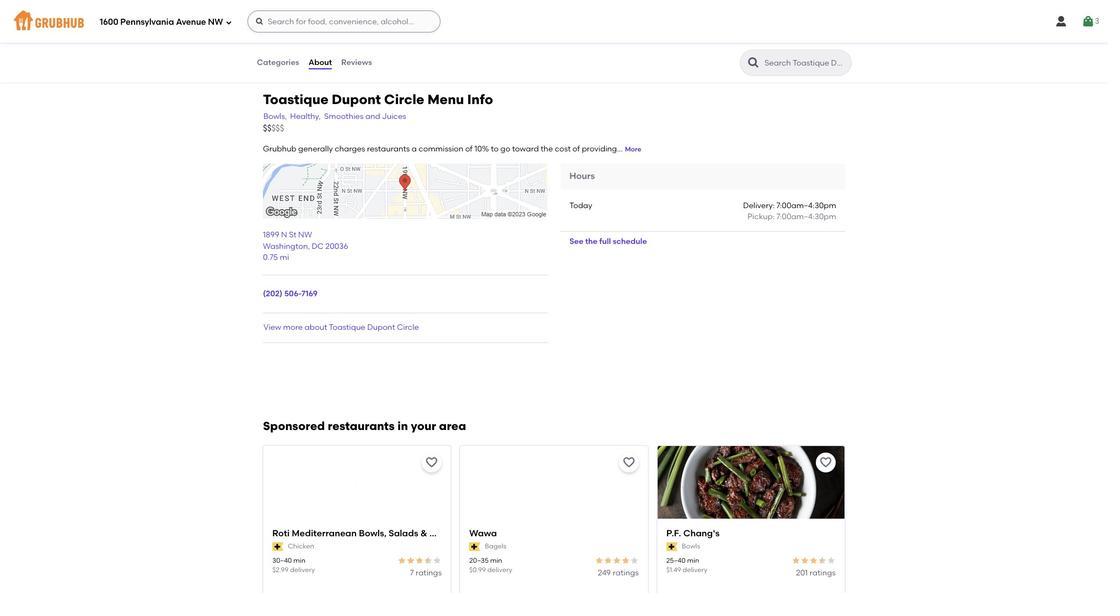 Task type: describe. For each thing, give the bounding box(es) containing it.
$2.99
[[272, 567, 288, 574]]

generally
[[298, 144, 333, 154]]

healthy, button
[[290, 111, 321, 123]]

min for wawa
[[490, 557, 502, 565]]

nw for avenue
[[208, 17, 223, 27]]

wawa link
[[469, 528, 639, 540]]

reviews button
[[341, 43, 373, 83]]

view more about toastique dupont circle
[[264, 323, 419, 333]]

0 vertical spatial dupont
[[332, 91, 381, 107]]

subscription pass image
[[272, 543, 283, 552]]

roti
[[272, 528, 290, 539]]

more
[[625, 145, 641, 153]]

$1.49
[[666, 567, 681, 574]]

view
[[264, 323, 281, 333]]

svg image inside 3 button
[[1082, 15, 1095, 28]]

7
[[410, 569, 414, 578]]

1 horizontal spatial toastique
[[329, 323, 365, 333]]

subscription pass image for p.f. chang's
[[666, 543, 677, 552]]

bowls, inside roti mediterranean bowls, salads & pitas link
[[359, 528, 386, 539]]

providing
[[582, 144, 617, 154]]

3 button
[[1082, 12, 1099, 31]]

&
[[420, 528, 427, 539]]

0 horizontal spatial toastique
[[263, 91, 329, 107]]

249
[[598, 569, 611, 578]]

about
[[305, 323, 327, 333]]

30–40
[[272, 557, 292, 565]]

save this restaurant image for p.f. chang's
[[819, 456, 832, 470]]

20036
[[325, 242, 348, 251]]

commission
[[419, 144, 463, 154]]

1 vertical spatial dupont
[[367, 323, 395, 333]]

p.f. chang's
[[666, 528, 720, 539]]

toastique dupont circle menu info
[[263, 91, 493, 107]]

chicken
[[288, 543, 314, 551]]

roti mediterranean bowls, salads & pitas
[[272, 528, 451, 539]]

p.f. chang's link
[[666, 528, 836, 540]]

3
[[1095, 16, 1099, 26]]

more button
[[625, 145, 641, 154]]

7:00am–4:30pm for delivery: 7:00am–4:30pm
[[777, 201, 836, 210]]

area
[[439, 419, 466, 433]]

delivery for wawa
[[487, 567, 512, 574]]

the inside button
[[585, 237, 598, 247]]

your
[[411, 419, 436, 433]]

30–40 min $2.99 delivery
[[272, 557, 315, 574]]

p.f. chang's  logo image
[[657, 446, 845, 539]]

ratings for mediterranean
[[416, 569, 442, 578]]

249 ratings
[[598, 569, 639, 578]]

delivery:
[[743, 201, 775, 210]]

and
[[365, 112, 380, 121]]

bowls
[[682, 543, 700, 551]]

bowls, button
[[263, 111, 287, 123]]

smoothies and juices button
[[324, 111, 407, 123]]

main navigation navigation
[[0, 0, 1108, 43]]

20–35 min $0.99 delivery
[[469, 557, 512, 574]]

min for p.f. chang's
[[687, 557, 699, 565]]

today
[[569, 201, 592, 210]]

506-
[[284, 289, 301, 299]]

7:00am–4:30pm for pickup: 7:00am–4:30pm
[[777, 212, 836, 222]]

ratings for chang's
[[810, 569, 836, 578]]

1899
[[263, 231, 279, 240]]

201
[[796, 569, 808, 578]]

save this restaurant button for mediterranean
[[422, 453, 442, 473]]

delivery for roti mediterranean bowls, salads & pitas
[[290, 567, 315, 574]]

mediterranean
[[292, 528, 357, 539]]

healthy,
[[290, 112, 321, 121]]

sponsored
[[263, 419, 325, 433]]

smoothies
[[324, 112, 363, 121]]

7169
[[301, 289, 318, 299]]

about button
[[308, 43, 332, 83]]

25–40
[[666, 557, 686, 565]]

grubhub
[[263, 144, 296, 154]]

0 vertical spatial restaurants
[[367, 144, 410, 154]]

min for roti mediterranean bowls, salads & pitas
[[293, 557, 305, 565]]

grubhub generally charges restaurants a commission of 10% to go toward the cost of providing ... more
[[263, 144, 641, 154]]

7 ratings
[[410, 569, 442, 578]]

1 svg image from the left
[[1055, 15, 1068, 28]]

categories button
[[256, 43, 300, 83]]

chang's
[[683, 528, 720, 539]]

2 save this restaurant button from the left
[[619, 453, 639, 473]]

see
[[569, 237, 583, 247]]

washington
[[263, 242, 308, 251]]



Task type: locate. For each thing, give the bounding box(es) containing it.
1 ratings from the left
[[416, 569, 442, 578]]

pickup:
[[748, 212, 775, 222]]

1 horizontal spatial ratings
[[613, 569, 639, 578]]

the left full
[[585, 237, 598, 247]]

1600 pennsylvania avenue nw
[[100, 17, 223, 27]]

the
[[541, 144, 553, 154], [585, 237, 598, 247]]

categories
[[257, 58, 299, 67]]

1 save this restaurant image from the left
[[622, 456, 635, 470]]

charges
[[335, 144, 365, 154]]

save this restaurant image
[[425, 456, 438, 470]]

0 horizontal spatial subscription pass image
[[469, 543, 480, 552]]

restaurants left in
[[328, 419, 395, 433]]

min inside 25–40 min $1.49 delivery
[[687, 557, 699, 565]]

delivery inside 20–35 min $0.99 delivery
[[487, 567, 512, 574]]

restaurants
[[367, 144, 410, 154], [328, 419, 395, 433]]

3 save this restaurant button from the left
[[816, 453, 836, 473]]

pitas
[[429, 528, 451, 539]]

star icon image
[[398, 557, 406, 565], [406, 557, 415, 565], [415, 557, 424, 565], [424, 557, 433, 565], [424, 557, 433, 565], [433, 557, 442, 565], [595, 557, 603, 565], [603, 557, 612, 565], [612, 557, 621, 565], [621, 557, 630, 565], [630, 557, 639, 565], [792, 557, 800, 565], [800, 557, 809, 565], [809, 557, 818, 565], [818, 557, 827, 565], [818, 557, 827, 565], [827, 557, 836, 565]]

svg image right avenue at left
[[225, 19, 232, 26]]

0 horizontal spatial delivery
[[290, 567, 315, 574]]

st
[[289, 231, 296, 240]]

restaurants left a
[[367, 144, 410, 154]]

0 horizontal spatial nw
[[208, 17, 223, 27]]

of left 10%
[[465, 144, 473, 154]]

7:00am–4:30pm
[[777, 201, 836, 210], [777, 212, 836, 222]]

1600
[[100, 17, 118, 27]]

subscription pass image down p.f.
[[666, 543, 677, 552]]

delivery right $2.99
[[290, 567, 315, 574]]

2 save this restaurant image from the left
[[819, 456, 832, 470]]

svg image
[[1055, 15, 1068, 28], [1082, 15, 1095, 28]]

$0.99
[[469, 567, 486, 574]]

nw for st
[[298, 231, 312, 240]]

1 subscription pass image from the left
[[469, 543, 480, 552]]

delivery inside 25–40 min $1.49 delivery
[[683, 567, 708, 574]]

sponsored restaurants in your area
[[263, 419, 466, 433]]

delivery inside 30–40 min $2.99 delivery
[[290, 567, 315, 574]]

svg image
[[255, 17, 264, 26], [225, 19, 232, 26]]

1 7:00am–4:30pm from the top
[[777, 201, 836, 210]]

bowls, left salads
[[359, 528, 386, 539]]

bagels
[[485, 543, 506, 551]]

info
[[467, 91, 493, 107]]

reviews
[[341, 58, 372, 67]]

7:00am–4:30pm up pickup: 7:00am–4:30pm
[[777, 201, 836, 210]]

min
[[293, 557, 305, 565], [490, 557, 502, 565], [687, 557, 699, 565]]

1 vertical spatial restaurants
[[328, 419, 395, 433]]

more
[[283, 323, 303, 333]]

1 of from the left
[[465, 144, 473, 154]]

ratings right 201
[[810, 569, 836, 578]]

$$$$$
[[263, 124, 284, 133]]

0.75
[[263, 253, 278, 262]]

bowls, healthy, smoothies and juices
[[264, 112, 406, 121]]

3 min from the left
[[687, 557, 699, 565]]

dupont
[[332, 91, 381, 107], [367, 323, 395, 333]]

0 horizontal spatial ratings
[[416, 569, 442, 578]]

search icon image
[[747, 56, 760, 69]]

1 delivery from the left
[[290, 567, 315, 574]]

,
[[308, 242, 310, 251]]

0 vertical spatial toastique
[[263, 91, 329, 107]]

2 of from the left
[[573, 144, 580, 154]]

wawa
[[469, 528, 497, 539]]

0 horizontal spatial of
[[465, 144, 473, 154]]

cost
[[555, 144, 571, 154]]

10%
[[474, 144, 489, 154]]

a
[[412, 144, 417, 154]]

nw up ,
[[298, 231, 312, 240]]

2 horizontal spatial delivery
[[683, 567, 708, 574]]

delivery for p.f. chang's
[[683, 567, 708, 574]]

0 horizontal spatial bowls,
[[264, 112, 287, 121]]

1 horizontal spatial bowls,
[[359, 528, 386, 539]]

1 horizontal spatial nw
[[298, 231, 312, 240]]

Search for food, convenience, alcohol... search field
[[247, 10, 440, 33]]

juices
[[382, 112, 406, 121]]

(202) 506-7169 button
[[263, 289, 318, 300]]

nw right avenue at left
[[208, 17, 223, 27]]

nw inside 1899 n st nw washington , dc 20036 0.75 mi
[[298, 231, 312, 240]]

save this restaurant image
[[622, 456, 635, 470], [819, 456, 832, 470]]

2 ratings from the left
[[613, 569, 639, 578]]

hours
[[569, 171, 595, 181]]

1 horizontal spatial save this restaurant image
[[819, 456, 832, 470]]

pickup: 7:00am–4:30pm
[[748, 212, 836, 222]]

1 vertical spatial bowls,
[[359, 528, 386, 539]]

delivery
[[290, 567, 315, 574], [487, 567, 512, 574], [683, 567, 708, 574]]

dc
[[312, 242, 324, 251]]

3 delivery from the left
[[683, 567, 708, 574]]

p.f.
[[666, 528, 681, 539]]

bowls, up $$$$$
[[264, 112, 287, 121]]

min down bowls
[[687, 557, 699, 565]]

subscription pass image
[[469, 543, 480, 552], [666, 543, 677, 552]]

2 svg image from the left
[[1082, 15, 1095, 28]]

1 vertical spatial 7:00am–4:30pm
[[777, 212, 836, 222]]

go
[[500, 144, 510, 154]]

0 vertical spatial 7:00am–4:30pm
[[777, 201, 836, 210]]

$$
[[263, 124, 271, 133]]

1 save this restaurant button from the left
[[422, 453, 442, 473]]

schedule
[[613, 237, 647, 247]]

delivery: 7:00am–4:30pm
[[743, 201, 836, 210]]

2 horizontal spatial ratings
[[810, 569, 836, 578]]

salads
[[389, 528, 418, 539]]

1 horizontal spatial min
[[490, 557, 502, 565]]

1 vertical spatial the
[[585, 237, 598, 247]]

0 horizontal spatial min
[[293, 557, 305, 565]]

1 horizontal spatial delivery
[[487, 567, 512, 574]]

1 min from the left
[[293, 557, 305, 565]]

nw
[[208, 17, 223, 27], [298, 231, 312, 240]]

0 vertical spatial the
[[541, 144, 553, 154]]

menu
[[428, 91, 464, 107]]

2 min from the left
[[490, 557, 502, 565]]

201 ratings
[[796, 569, 836, 578]]

bowls,
[[264, 112, 287, 121], [359, 528, 386, 539]]

svg image up categories
[[255, 17, 264, 26]]

in
[[397, 419, 408, 433]]

0 horizontal spatial svg image
[[1055, 15, 1068, 28]]

of
[[465, 144, 473, 154], [573, 144, 580, 154]]

0 vertical spatial circle
[[384, 91, 424, 107]]

0 vertical spatial nw
[[208, 17, 223, 27]]

toward
[[512, 144, 539, 154]]

1 horizontal spatial the
[[585, 237, 598, 247]]

full
[[599, 237, 611, 247]]

wawa logo image
[[461, 446, 648, 539]]

0 horizontal spatial the
[[541, 144, 553, 154]]

2 horizontal spatial min
[[687, 557, 699, 565]]

...
[[617, 144, 623, 154]]

delivery right $0.99
[[487, 567, 512, 574]]

mi
[[280, 253, 289, 262]]

1899 n st nw washington , dc 20036 0.75 mi
[[263, 231, 348, 262]]

pennsylvania
[[120, 17, 174, 27]]

see the full schedule button
[[561, 232, 656, 252]]

to
[[491, 144, 499, 154]]

save this restaurant button
[[422, 453, 442, 473], [619, 453, 639, 473], [816, 453, 836, 473]]

ratings
[[416, 569, 442, 578], [613, 569, 639, 578], [810, 569, 836, 578]]

1 horizontal spatial svg image
[[255, 17, 264, 26]]

min down chicken
[[293, 557, 305, 565]]

1 vertical spatial circle
[[397, 323, 419, 333]]

1 horizontal spatial save this restaurant button
[[619, 453, 639, 473]]

1 vertical spatial toastique
[[329, 323, 365, 333]]

subscription pass image for wawa
[[469, 543, 480, 552]]

n
[[281, 231, 287, 240]]

1 horizontal spatial subscription pass image
[[666, 543, 677, 552]]

1 vertical spatial nw
[[298, 231, 312, 240]]

1 horizontal spatial svg image
[[1082, 15, 1095, 28]]

min down bagels
[[490, 557, 502, 565]]

min inside 20–35 min $0.99 delivery
[[490, 557, 502, 565]]

2 horizontal spatial save this restaurant button
[[816, 453, 836, 473]]

(202) 506-7169
[[263, 289, 318, 299]]

20–35
[[469, 557, 489, 565]]

min inside 30–40 min $2.99 delivery
[[293, 557, 305, 565]]

of right the cost on the right top of page
[[573, 144, 580, 154]]

0 horizontal spatial svg image
[[225, 19, 232, 26]]

delivery right the $1.49 on the bottom of page
[[683, 567, 708, 574]]

about
[[309, 58, 332, 67]]

0 horizontal spatial save this restaurant button
[[422, 453, 442, 473]]

toastique up healthy,
[[263, 91, 329, 107]]

2 7:00am–4:30pm from the top
[[777, 212, 836, 222]]

toastique right about
[[329, 323, 365, 333]]

1 horizontal spatial of
[[573, 144, 580, 154]]

25–40 min $1.49 delivery
[[666, 557, 708, 574]]

roti mediterranean bowls, salads & pitas link
[[272, 528, 451, 540]]

0 vertical spatial bowls,
[[264, 112, 287, 121]]

2 delivery from the left
[[487, 567, 512, 574]]

the left the cost on the right top of page
[[541, 144, 553, 154]]

3 ratings from the left
[[810, 569, 836, 578]]

2 subscription pass image from the left
[[666, 543, 677, 552]]

save this restaurant button for chang's
[[816, 453, 836, 473]]

subscription pass image up 20–35
[[469, 543, 480, 552]]

ratings right the 7
[[416, 569, 442, 578]]

Search Toastique Dupont Circle search field
[[764, 58, 848, 68]]

nw inside 'main navigation' navigation
[[208, 17, 223, 27]]

ratings right the 249
[[613, 569, 639, 578]]

see the full schedule
[[569, 237, 647, 247]]

save this restaurant image for wawa
[[622, 456, 635, 470]]

0 horizontal spatial save this restaurant image
[[622, 456, 635, 470]]

7:00am–4:30pm down delivery: 7:00am–4:30pm
[[777, 212, 836, 222]]

(202)
[[263, 289, 282, 299]]



Task type: vqa. For each thing, say whether or not it's contained in the screenshot.
first MIN from left
yes



